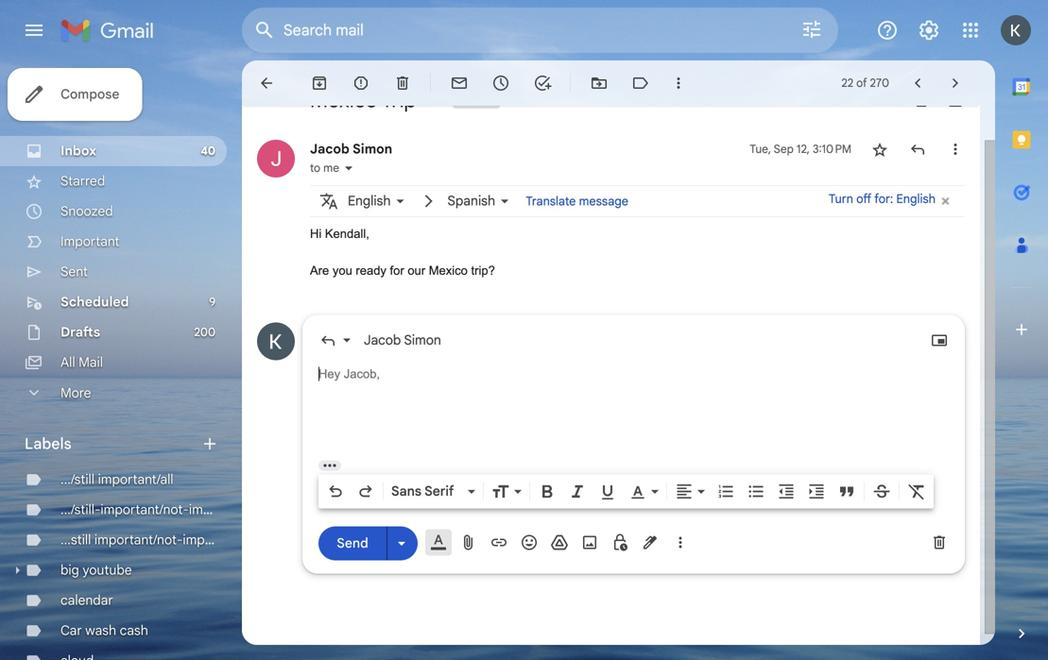 Task type: describe. For each thing, give the bounding box(es) containing it.
important
[[61, 234, 120, 250]]

big youtube
[[61, 563, 132, 579]]

archive image
[[310, 74, 329, 93]]

40
[[201, 144, 216, 158]]

.../still important/all link
[[61, 472, 174, 488]]

main menu image
[[23, 19, 45, 42]]

labels navigation
[[0, 61, 248, 661]]

.../still
[[61, 472, 95, 488]]

inbox link
[[61, 143, 96, 159]]

sans serif option
[[388, 483, 464, 502]]

car
[[61, 623, 82, 640]]

english option
[[348, 189, 391, 214]]

message
[[579, 194, 629, 209]]

kendall,
[[325, 227, 370, 241]]

important for .../still-important/not-important
[[189, 502, 248, 519]]

mail
[[79, 355, 103, 371]]

translate
[[526, 194, 576, 209]]

spanish option
[[448, 189, 496, 214]]

labels
[[25, 435, 71, 454]]

.../still-important/not-important link
[[61, 502, 248, 519]]

sans serif
[[391, 484, 454, 500]]

our
[[408, 264, 426, 278]]

mark as unread image
[[450, 74, 469, 93]]

me
[[324, 161, 339, 175]]

ready
[[356, 264, 387, 278]]

italic ‪(⌘i)‬ image
[[568, 483, 587, 502]]

.../still-
[[61, 502, 101, 519]]

sent link
[[61, 264, 88, 280]]

youtube
[[83, 563, 132, 579]]

mexico trip
[[310, 87, 417, 113]]

spanish
[[448, 193, 496, 209]]

send button
[[319, 527, 387, 561]]

undo ‪(⌘z)‬ image
[[326, 483, 345, 502]]

1 vertical spatial jacob simon
[[364, 332, 441, 349]]

...still important/not-important
[[61, 532, 242, 549]]

for:
[[875, 191, 894, 207]]

sent
[[61, 264, 88, 280]]

gmail image
[[61, 11, 164, 49]]

english list box
[[348, 189, 410, 214]]

200
[[194, 326, 216, 340]]

snoozed link
[[61, 203, 113, 220]]

important/not- for .../still-
[[101, 502, 189, 519]]

attach files image
[[460, 534, 478, 553]]

jacob,
[[344, 367, 380, 382]]

big
[[61, 563, 79, 579]]

to me
[[310, 161, 339, 175]]

0 vertical spatial jacob simon
[[310, 141, 393, 157]]

car wash cash link
[[61, 623, 148, 640]]

of
[[857, 76, 868, 90]]

drafts link
[[61, 324, 100, 341]]

car wash cash
[[61, 623, 148, 640]]

scheduled
[[61, 294, 129, 311]]

delete image
[[393, 74, 412, 93]]

send
[[337, 535, 369, 552]]

bulleted list ‪(⌘⇧8)‬ image
[[747, 483, 766, 502]]

turn off for: english
[[829, 191, 936, 207]]

trip?
[[471, 264, 495, 278]]

0 horizontal spatial simon
[[353, 141, 393, 157]]

for
[[390, 264, 404, 278]]

formatting options toolbar
[[319, 475, 934, 509]]

.../still important/all
[[61, 472, 174, 488]]

remove formatting ‪(⌘\)‬ image
[[908, 483, 927, 502]]

22
[[842, 76, 854, 90]]

1 horizontal spatial english
[[897, 191, 936, 207]]

hey jacob,
[[319, 367, 380, 382]]

translate message
[[526, 194, 629, 209]]

1 vertical spatial simon
[[404, 332, 441, 349]]

show trimmed content image
[[319, 461, 341, 471]]

snoozed
[[61, 203, 113, 220]]

to
[[310, 161, 321, 175]]

12,
[[797, 142, 810, 156]]

...still
[[61, 532, 91, 549]]

3:10 pm
[[813, 142, 852, 156]]

more send options image
[[392, 534, 411, 553]]

big youtube link
[[61, 563, 132, 579]]

1 horizontal spatial jacob
[[364, 332, 401, 349]]

important/all
[[98, 472, 174, 488]]

starred
[[61, 173, 105, 190]]

wash
[[85, 623, 116, 640]]

show details image
[[343, 163, 355, 174]]

hi
[[310, 227, 322, 241]]

starred link
[[61, 173, 105, 190]]

off
[[857, 191, 872, 207]]

strikethrough ‪(⌘⇧x)‬ image
[[873, 483, 892, 502]]



Task type: locate. For each thing, give the bounding box(es) containing it.
serif
[[425, 484, 454, 500]]

support image
[[877, 19, 899, 42]]

inbox
[[456, 93, 485, 107], [61, 143, 96, 159]]

important/not- for ...still
[[94, 532, 183, 549]]

simon up show details image
[[353, 141, 393, 157]]

english right for:
[[897, 191, 936, 207]]

important/not- down .../still-important/not-important
[[94, 532, 183, 549]]

jacob simon up jacob,
[[364, 332, 441, 349]]

tue, sep 12, 3:10 pm
[[750, 142, 852, 156]]

inbox for inbox "button"
[[456, 93, 485, 107]]

important/not- up ...still important/not-important
[[101, 502, 189, 519]]

inbox inside "button"
[[456, 93, 485, 107]]

Not starred checkbox
[[871, 140, 890, 159]]

important/not-
[[101, 502, 189, 519], [94, 532, 183, 549]]

english inside "list box"
[[348, 193, 391, 209]]

hey
[[319, 367, 341, 382]]

indent more ‪(⌘])‬ image
[[808, 483, 826, 502]]

0 horizontal spatial english
[[348, 193, 391, 209]]

9
[[209, 295, 216, 310]]

are
[[310, 264, 329, 278]]

1 horizontal spatial mexico
[[429, 264, 468, 278]]

sep
[[774, 142, 794, 156]]

Search mail text field
[[284, 21, 748, 40]]

...still important/not-important link
[[61, 532, 242, 549]]

important
[[189, 502, 248, 519], [183, 532, 242, 549]]

compose button
[[8, 68, 142, 121]]

jacob
[[310, 141, 350, 157], [364, 332, 401, 349]]

english
[[897, 191, 936, 207], [348, 193, 391, 209]]

sans
[[391, 484, 422, 500]]

mexico left trip
[[310, 87, 378, 113]]

0 horizontal spatial jacob
[[310, 141, 350, 157]]

inbox inside labels navigation
[[61, 143, 96, 159]]

simon down our
[[404, 332, 441, 349]]

0 horizontal spatial mexico
[[310, 87, 378, 113]]

None search field
[[242, 8, 839, 53]]

jacob simon
[[310, 141, 393, 157], [364, 332, 441, 349]]

trip
[[382, 87, 417, 113]]

all
[[61, 355, 75, 371]]

0 vertical spatial simon
[[353, 141, 393, 157]]

mexico right our
[[429, 264, 468, 278]]

older image
[[947, 74, 965, 93]]

inbox up starred link
[[61, 143, 96, 159]]

more
[[61, 385, 91, 402]]

simon
[[353, 141, 393, 157], [404, 332, 441, 349]]

underline ‪(⌘u)‬ image
[[599, 483, 617, 502]]

inbox button
[[453, 92, 487, 109]]

labels heading
[[25, 435, 200, 454]]

cash
[[120, 623, 148, 640]]

type of response image
[[319, 331, 338, 350]]

all mail link
[[61, 355, 103, 371]]

important up ...still important/not-important
[[189, 502, 248, 519]]

jacob up jacob,
[[364, 332, 401, 349]]

search mail image
[[248, 13, 282, 47]]

you
[[333, 264, 353, 278]]

calendar link
[[61, 593, 113, 609]]

important link
[[61, 234, 120, 250]]

drafts
[[61, 324, 100, 341]]

important down .../still-important/not-important link
[[183, 532, 242, 549]]

tue,
[[750, 142, 772, 156]]

1 horizontal spatial simon
[[404, 332, 441, 349]]

22 of 270
[[842, 76, 890, 90]]

mexico
[[310, 87, 378, 113], [429, 264, 468, 278]]

redo ‪(⌘y)‬ image
[[356, 483, 375, 502]]

back to inbox image
[[257, 74, 276, 93]]

all mail
[[61, 355, 103, 371]]

add to tasks image
[[533, 74, 552, 93]]

hi kendall,
[[310, 227, 370, 241]]

report spam image
[[352, 74, 371, 93]]

newer image
[[909, 74, 928, 93]]

english down show details image
[[348, 193, 391, 209]]

0 vertical spatial important/not-
[[101, 502, 189, 519]]

270
[[870, 76, 890, 90]]

turn
[[829, 191, 854, 207]]

scheduled link
[[61, 294, 129, 311]]

1 horizontal spatial inbox
[[456, 93, 485, 107]]

0 vertical spatial inbox
[[456, 93, 485, 107]]

inbox down 'mark as unread' image
[[456, 93, 485, 107]]

tue, sep 12, 3:10 pm cell
[[750, 140, 852, 159]]

1 vertical spatial inbox
[[61, 143, 96, 159]]

tab list
[[996, 61, 1049, 593]]

0 horizontal spatial inbox
[[61, 143, 96, 159]]

1 vertical spatial important
[[183, 532, 242, 549]]

.../still-important/not-important
[[61, 502, 248, 519]]

are you ready for our mexico trip?
[[310, 264, 495, 278]]

jacob up me
[[310, 141, 350, 157]]

1 vertical spatial important/not-
[[94, 532, 183, 549]]

indent less ‪(⌘[)‬ image
[[777, 483, 796, 502]]

calendar
[[61, 593, 113, 609]]

compose
[[61, 86, 120, 103]]

more button
[[0, 378, 227, 408]]

1 vertical spatial mexico
[[429, 264, 468, 278]]

Message Body text field
[[319, 365, 949, 446]]

inbox for inbox link
[[61, 143, 96, 159]]

quote ‪(⌘⇧9)‬ image
[[838, 483, 857, 502]]

important for ...still important/not-important
[[183, 532, 242, 549]]

bold ‪(⌘b)‬ image
[[538, 483, 557, 502]]

jacob simon up show details image
[[310, 141, 393, 157]]

numbered list ‪(⌘⇧7)‬ image
[[717, 483, 736, 502]]

snooze image
[[492, 74, 511, 93]]

discard draft ‪(⌘⇧d)‬ image
[[930, 534, 949, 553]]

0 vertical spatial important
[[189, 502, 248, 519]]

settings image
[[918, 19, 941, 42]]

advanced search options image
[[793, 10, 831, 48]]

1 vertical spatial jacob
[[364, 332, 401, 349]]

0 vertical spatial mexico
[[310, 87, 378, 113]]

0 vertical spatial jacob
[[310, 141, 350, 157]]



Task type: vqa. For each thing, say whether or not it's contained in the screenshot.
Not starred checkbox at the right top of page
yes



